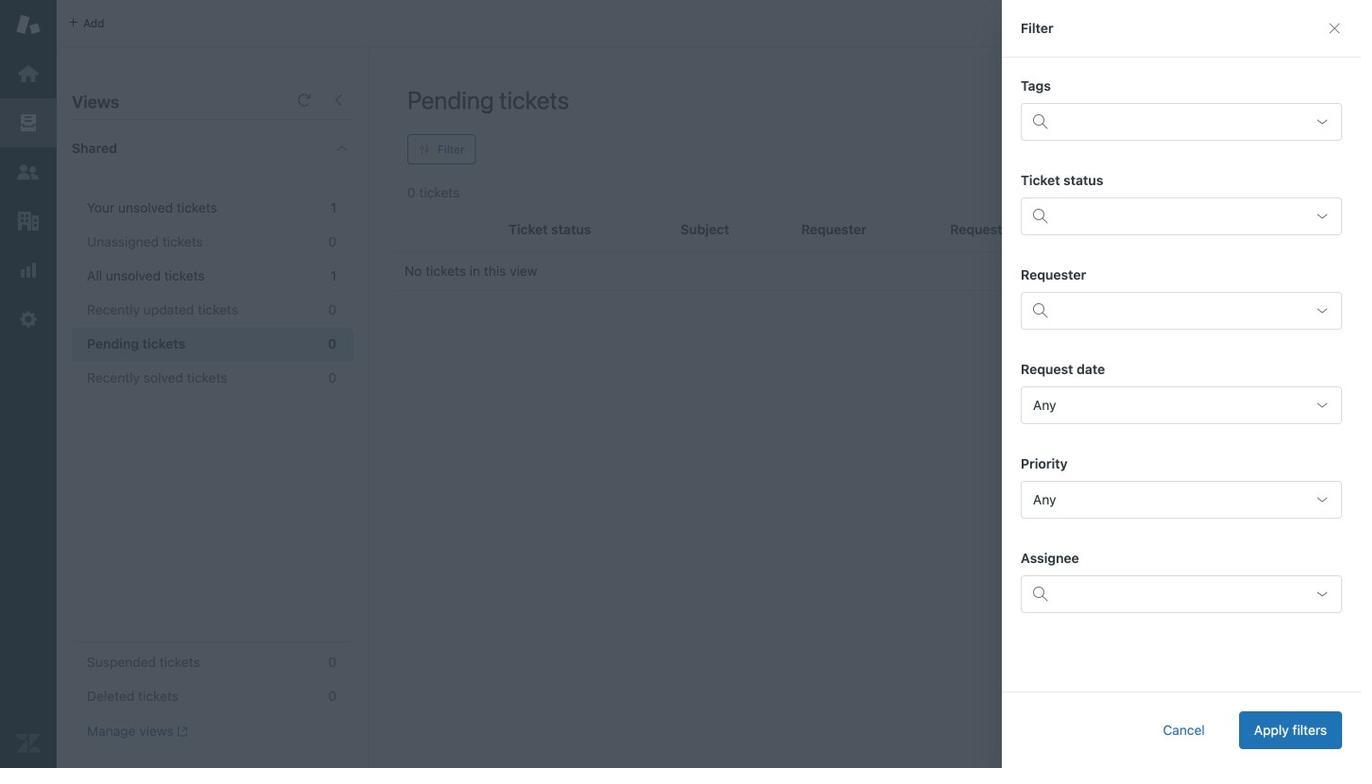 Task type: vqa. For each thing, say whether or not it's contained in the screenshot.
Opens In A New Tab image
yes



Task type: locate. For each thing, give the bounding box(es) containing it.
heading
[[57, 120, 369, 177]]

dialog
[[1003, 0, 1362, 769]]

close drawer image
[[1328, 21, 1343, 36]]

None field
[[1058, 107, 1302, 137], [1021, 387, 1343, 425], [1021, 481, 1343, 519], [1058, 107, 1302, 137], [1021, 387, 1343, 425], [1021, 481, 1343, 519]]

admin image
[[16, 307, 41, 332]]

opens in a new tab image
[[174, 727, 188, 738]]

organizations image
[[16, 209, 41, 234]]

hide panel views image
[[331, 93, 346, 108]]

reporting image
[[16, 258, 41, 283]]

customers image
[[16, 160, 41, 184]]



Task type: describe. For each thing, give the bounding box(es) containing it.
zendesk support image
[[16, 12, 41, 37]]

get started image
[[16, 61, 41, 86]]

views image
[[16, 111, 41, 135]]

zendesk image
[[16, 732, 41, 757]]

main element
[[0, 0, 57, 769]]

refresh views pane image
[[297, 93, 312, 108]]



